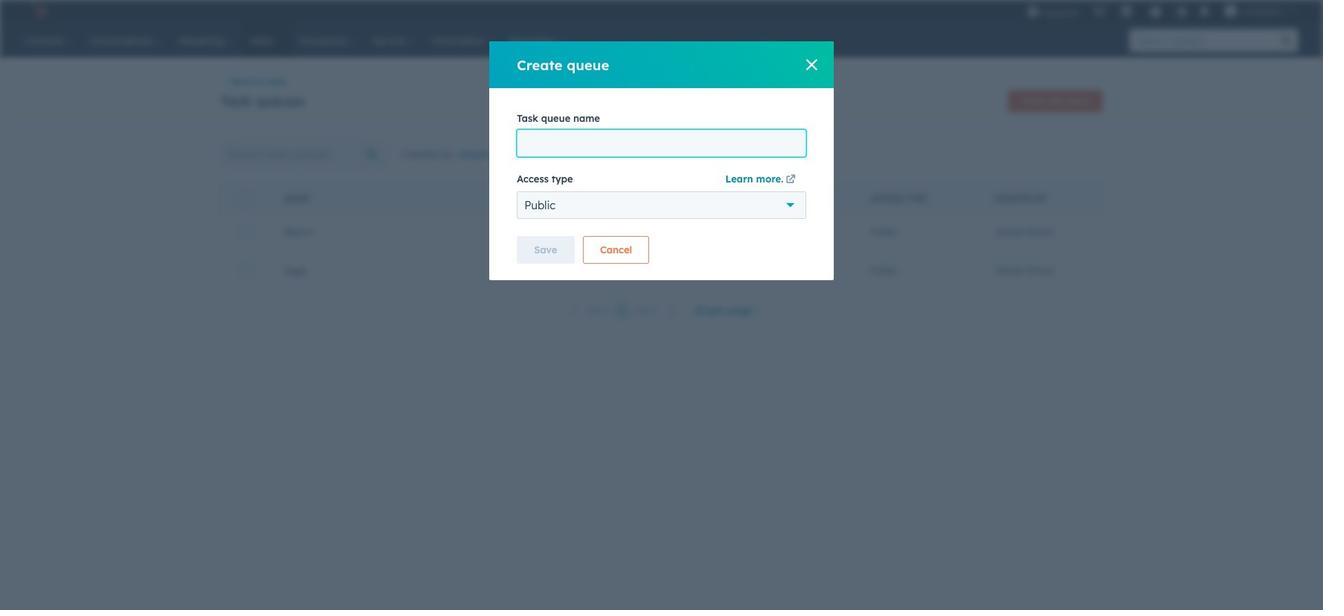 Task type: vqa. For each thing, say whether or not it's contained in the screenshot.
search task queues search box
yes



Task type: describe. For each thing, give the bounding box(es) containing it.
jacob simon image
[[1225, 5, 1237, 17]]

marketplaces image
[[1121, 6, 1133, 19]]



Task type: locate. For each thing, give the bounding box(es) containing it.
2 link opens in a new window image from the top
[[786, 175, 796, 185]]

banner
[[221, 86, 1103, 113]]

pagination navigation
[[562, 301, 687, 320]]

close image
[[807, 59, 818, 70]]

None text field
[[517, 130, 807, 157]]

Search task queues search field
[[221, 141, 388, 168]]

link opens in a new window image
[[786, 172, 796, 189], [786, 175, 796, 185]]

Search HubSpot search field
[[1130, 29, 1275, 52]]

menu
[[1020, 0, 1307, 22]]

1 link opens in a new window image from the top
[[786, 172, 796, 189]]



